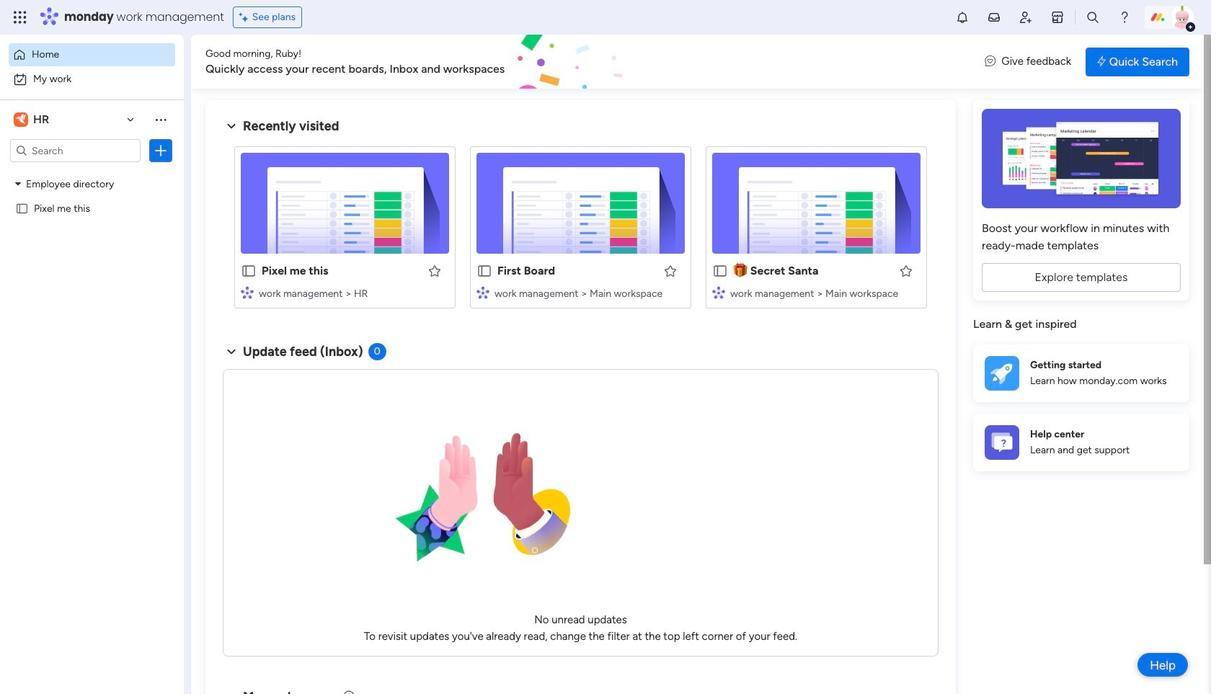 Task type: describe. For each thing, give the bounding box(es) containing it.
add to favorites image for the rightmost public board icon
[[899, 264, 914, 278]]

quick search results list box
[[223, 135, 939, 326]]

v2 user feedback image
[[985, 54, 996, 70]]

component image
[[712, 286, 725, 299]]

0 horizontal spatial public board image
[[15, 201, 29, 215]]

caret down image
[[15, 178, 21, 189]]

public board image
[[477, 263, 493, 279]]

Search in workspace field
[[30, 142, 120, 159]]

add to favorites image for public board image
[[663, 264, 678, 278]]

close recently visited image
[[223, 118, 240, 135]]

lottie animation element
[[364, 381, 595, 612]]

monday marketplace image
[[1051, 10, 1065, 25]]

notifications image
[[955, 10, 970, 25]]

add to favorites image
[[428, 264, 442, 278]]

2 horizontal spatial public board image
[[712, 263, 728, 279]]

see plans image
[[239, 9, 252, 25]]

0 vertical spatial option
[[9, 43, 175, 66]]

search everything image
[[1086, 10, 1100, 25]]

lottie animation image
[[364, 381, 595, 612]]

close update feed (inbox) image
[[223, 343, 240, 361]]

workspace options image
[[154, 112, 168, 127]]



Task type: locate. For each thing, give the bounding box(es) containing it.
2 vertical spatial option
[[0, 171, 184, 173]]

1 horizontal spatial public board image
[[241, 263, 257, 279]]

1 vertical spatial option
[[9, 68, 175, 91]]

getting started element
[[974, 344, 1190, 402]]

add to favorites image
[[663, 264, 678, 278], [899, 264, 914, 278]]

select product image
[[13, 10, 27, 25]]

workspace image
[[14, 112, 28, 128]]

workspace image
[[16, 112, 26, 128]]

1 add to favorites image from the left
[[663, 264, 678, 278]]

update feed image
[[987, 10, 1002, 25]]

v2 bolt switch image
[[1098, 54, 1106, 70]]

list box
[[0, 168, 184, 415]]

2 add to favorites image from the left
[[899, 264, 914, 278]]

ruby anderson image
[[1171, 6, 1194, 29]]

0 element
[[368, 343, 386, 361]]

workspace selection element
[[14, 111, 51, 128]]

help center element
[[974, 414, 1190, 471]]

public board image
[[15, 201, 29, 215], [241, 263, 257, 279], [712, 263, 728, 279]]

0 horizontal spatial add to favorites image
[[663, 264, 678, 278]]

options image
[[154, 144, 168, 158]]

invite members image
[[1019, 10, 1033, 25]]

templates image image
[[987, 109, 1177, 208]]

help image
[[1118, 10, 1132, 25]]

option
[[9, 43, 175, 66], [9, 68, 175, 91], [0, 171, 184, 173]]

1 horizontal spatial add to favorites image
[[899, 264, 914, 278]]



Task type: vqa. For each thing, say whether or not it's contained in the screenshot.
the workspace icon
yes



